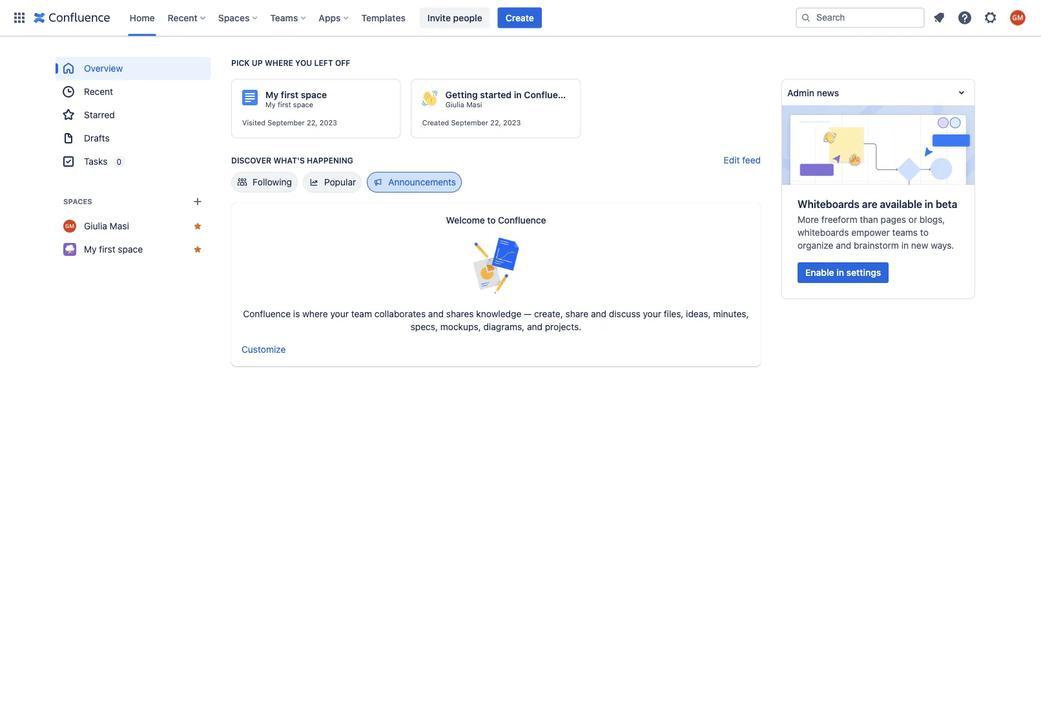 Task type: vqa. For each thing, say whether or not it's contained in the screenshot.
Done issues
no



Task type: describe. For each thing, give the bounding box(es) containing it.
recent inside popup button
[[168, 12, 198, 23]]

settings
[[847, 267, 882, 278]]

apps button
[[315, 7, 354, 28]]

0 horizontal spatial masi
[[110, 221, 129, 231]]

my first space
[[84, 244, 143, 255]]

whiteboards
[[798, 198, 860, 210]]

announcements
[[389, 177, 456, 187]]

customize link
[[242, 344, 286, 355]]

minutes,
[[714, 309, 749, 319]]

my for my first space my first space
[[266, 90, 279, 100]]

settings icon image
[[984, 10, 999, 26]]

overview link
[[56, 57, 211, 80]]

22, for first
[[307, 119, 318, 127]]

diagrams,
[[484, 322, 525, 332]]

freeform
[[822, 214, 858, 225]]

Search field
[[796, 7, 925, 28]]

announcements button
[[367, 172, 462, 193]]

empower
[[852, 227, 890, 238]]

shares
[[446, 309, 474, 319]]

edit feed
[[724, 155, 761, 165]]

:wave: image
[[422, 90, 438, 106]]

1 vertical spatial confluence
[[498, 215, 546, 225]]

first for my first space my first space
[[281, 90, 299, 100]]

edit feed button
[[724, 154, 761, 167]]

pick
[[231, 58, 250, 67]]

news
[[817, 87, 840, 98]]

giulia masi
[[84, 221, 129, 231]]

people
[[453, 12, 483, 23]]

1 horizontal spatial my first space link
[[266, 100, 314, 109]]

knowledge
[[477, 309, 522, 319]]

share
[[566, 309, 589, 319]]

help icon image
[[958, 10, 973, 26]]

where for you
[[265, 58, 293, 67]]

—
[[524, 309, 532, 319]]

and right the share
[[591, 309, 607, 319]]

home
[[130, 12, 155, 23]]

enable in settings link
[[798, 262, 889, 283]]

1 vertical spatial recent
[[84, 86, 113, 97]]

home link
[[126, 7, 159, 28]]

popular button
[[303, 172, 362, 193]]

notification icon image
[[932, 10, 947, 26]]

1 horizontal spatial giulia masi link
[[446, 100, 482, 109]]

templates
[[362, 12, 406, 23]]

more
[[798, 214, 819, 225]]

space up "visited september 22, 2023"
[[293, 100, 314, 109]]

invite
[[428, 12, 451, 23]]

create link
[[498, 7, 542, 28]]

to inside whiteboards are available in beta more freeform than pages or blogs, whiteboards empower teams to organize and brainstorm in new ways.
[[921, 227, 929, 238]]

unstar this space image
[[193, 221, 203, 231]]

1 your from the left
[[331, 309, 349, 319]]

admin
[[788, 87, 815, 98]]

feed
[[743, 155, 761, 165]]

september for getting
[[451, 119, 489, 127]]

in right enable
[[837, 267, 845, 278]]

up
[[252, 58, 263, 67]]

global element
[[8, 0, 796, 36]]

my for my first space
[[84, 244, 97, 255]]

invite people
[[428, 12, 483, 23]]

teams
[[893, 227, 918, 238]]

what's
[[274, 156, 305, 165]]

giulia inside getting started in confluence giulia masi
[[446, 100, 465, 109]]

mockups,
[[441, 322, 481, 332]]

0
[[117, 157, 121, 166]]

and inside whiteboards are available in beta more freeform than pages or blogs, whiteboards empower teams to organize and brainstorm in new ways.
[[836, 240, 852, 251]]

0 horizontal spatial giulia masi link
[[56, 215, 211, 238]]

0 vertical spatial to
[[487, 215, 496, 225]]

starred link
[[56, 103, 211, 127]]

created september 22, 2023
[[422, 119, 521, 127]]

in up blogs,
[[925, 198, 934, 210]]

where for your
[[303, 309, 328, 319]]

brainstorm
[[854, 240, 900, 251]]

0 horizontal spatial giulia
[[84, 221, 107, 231]]

team
[[351, 309, 372, 319]]

first for my first space
[[99, 244, 115, 255]]

teams button
[[266, 7, 311, 28]]

discuss
[[609, 309, 641, 319]]

0 horizontal spatial spaces
[[63, 197, 92, 206]]

in inside getting started in confluence giulia masi
[[514, 90, 522, 100]]

beta
[[936, 198, 958, 210]]

welcome
[[446, 215, 485, 225]]

and up specs,
[[428, 309, 444, 319]]

projects.
[[545, 322, 582, 332]]

are
[[863, 198, 878, 210]]

visited september 22, 2023
[[242, 119, 337, 127]]

in down teams
[[902, 240, 909, 251]]

files,
[[664, 309, 684, 319]]

apps
[[319, 12, 341, 23]]

1 vertical spatial my first space link
[[56, 238, 211, 261]]

spaces button
[[214, 7, 263, 28]]

group containing overview
[[56, 57, 211, 173]]

collaborates
[[375, 309, 426, 319]]

unstar this space image
[[193, 244, 203, 255]]



Task type: locate. For each thing, give the bounding box(es) containing it.
1 horizontal spatial masi
[[467, 100, 482, 109]]

where inside confluence is where your team collaborates and shares knowledge — create, share and discuss your files, ideas, minutes, specs, mockups, diagrams, and projects.
[[303, 309, 328, 319]]

my
[[266, 90, 279, 100], [266, 100, 276, 109], [84, 244, 97, 255]]

1 vertical spatial to
[[921, 227, 929, 238]]

0 horizontal spatial where
[[265, 58, 293, 67]]

2023 for in
[[503, 119, 521, 127]]

and down —
[[527, 322, 543, 332]]

create
[[506, 12, 534, 23]]

22, for started
[[491, 119, 501, 127]]

1 2023 from the left
[[320, 119, 337, 127]]

enable in settings
[[806, 267, 882, 278]]

1 vertical spatial where
[[303, 309, 328, 319]]

2023 up happening
[[320, 119, 337, 127]]

1 horizontal spatial giulia
[[446, 100, 465, 109]]

my first space my first space
[[266, 90, 327, 109]]

whiteboards
[[798, 227, 850, 238]]

group
[[56, 57, 211, 173]]

ideas,
[[686, 309, 711, 319]]

space
[[301, 90, 327, 100], [293, 100, 314, 109], [118, 244, 143, 255]]

0 vertical spatial where
[[265, 58, 293, 67]]

:wave: image
[[422, 90, 438, 106]]

giulia masi link up created september 22, 2023
[[446, 100, 482, 109]]

space down left
[[301, 90, 327, 100]]

templates link
[[358, 7, 410, 28]]

0 horizontal spatial my first space link
[[56, 238, 211, 261]]

and
[[836, 240, 852, 251], [428, 309, 444, 319], [591, 309, 607, 319], [527, 322, 543, 332]]

0 vertical spatial recent
[[168, 12, 198, 23]]

left
[[314, 58, 333, 67]]

to
[[487, 215, 496, 225], [921, 227, 929, 238]]

masi inside getting started in confluence giulia masi
[[467, 100, 482, 109]]

2 vertical spatial confluence
[[243, 309, 291, 319]]

welcome to confluence
[[446, 215, 546, 225]]

create a space image
[[190, 194, 206, 209]]

teams
[[270, 12, 298, 23]]

1 vertical spatial spaces
[[63, 197, 92, 206]]

0 horizontal spatial recent
[[84, 86, 113, 97]]

0 horizontal spatial 2023
[[320, 119, 337, 127]]

2 2023 from the left
[[503, 119, 521, 127]]

22, down getting started in confluence giulia masi
[[491, 119, 501, 127]]

spaces up pick
[[218, 12, 250, 23]]

getting started in confluence giulia masi
[[446, 90, 574, 109]]

in right "started"
[[514, 90, 522, 100]]

following button
[[231, 172, 298, 193]]

following
[[253, 177, 292, 187]]

appswitcher icon image
[[12, 10, 27, 26]]

recent link
[[56, 80, 211, 103]]

create,
[[534, 309, 563, 319]]

overview
[[84, 63, 123, 74]]

1 horizontal spatial recent
[[168, 12, 198, 23]]

customize
[[242, 344, 286, 355]]

confluence inside getting started in confluence giulia masi
[[524, 90, 574, 100]]

recent up starred
[[84, 86, 113, 97]]

confluence inside confluence is where your team collaborates and shares knowledge — create, share and discuss your files, ideas, minutes, specs, mockups, diagrams, and projects.
[[243, 309, 291, 319]]

to right welcome
[[487, 215, 496, 225]]

1 horizontal spatial where
[[303, 309, 328, 319]]

masi up my first space
[[110, 221, 129, 231]]

spaces
[[218, 12, 250, 23], [63, 197, 92, 206]]

spaces up the giulia masi
[[63, 197, 92, 206]]

recent right home
[[168, 12, 198, 23]]

2 your from the left
[[643, 309, 662, 319]]

spaces inside popup button
[[218, 12, 250, 23]]

where right the is
[[303, 309, 328, 319]]

1 horizontal spatial your
[[643, 309, 662, 319]]

invite people button
[[420, 7, 490, 28]]

in
[[514, 90, 522, 100], [925, 198, 934, 210], [902, 240, 909, 251], [837, 267, 845, 278]]

1 horizontal spatial september
[[451, 119, 489, 127]]

is
[[293, 309, 300, 319]]

blogs,
[[920, 214, 946, 225]]

september down my first space my first space
[[268, 119, 305, 127]]

space for my first space my first space
[[301, 90, 327, 100]]

whiteboards are available in beta more freeform than pages or blogs, whiteboards empower teams to organize and brainstorm in new ways.
[[798, 198, 958, 251]]

0 vertical spatial spaces
[[218, 12, 250, 23]]

2 22, from the left
[[491, 119, 501, 127]]

22, down my first space my first space
[[307, 119, 318, 127]]

1 horizontal spatial 22,
[[491, 119, 501, 127]]

giulia down getting
[[446, 100, 465, 109]]

your left team
[[331, 309, 349, 319]]

1 horizontal spatial 2023
[[503, 119, 521, 127]]

my up "visited september 22, 2023"
[[266, 90, 279, 100]]

22,
[[307, 119, 318, 127], [491, 119, 501, 127]]

0 vertical spatial giulia masi link
[[446, 100, 482, 109]]

2023 down getting started in confluence giulia masi
[[503, 119, 521, 127]]

you
[[295, 58, 312, 67]]

your left files,
[[643, 309, 662, 319]]

and down whiteboards
[[836, 240, 852, 251]]

discover what's happening
[[231, 156, 353, 165]]

banner
[[0, 0, 1042, 36]]

giulia masi link up my first space
[[56, 215, 211, 238]]

confluence right welcome
[[498, 215, 546, 225]]

my up visited
[[266, 100, 276, 109]]

1 vertical spatial giulia
[[84, 221, 107, 231]]

getting
[[446, 90, 478, 100]]

confluence is where your team collaborates and shares knowledge — create, share and discuss your files, ideas, minutes, specs, mockups, diagrams, and projects.
[[243, 309, 749, 332]]

space down the giulia masi
[[118, 244, 143, 255]]

recent button
[[164, 7, 211, 28]]

happening
[[307, 156, 353, 165]]

enable
[[806, 267, 835, 278]]

0 horizontal spatial september
[[268, 119, 305, 127]]

masi down getting
[[467, 100, 482, 109]]

available
[[881, 198, 923, 210]]

pages
[[881, 214, 907, 225]]

2023 for space
[[320, 119, 337, 127]]

discover
[[231, 156, 272, 165]]

or
[[909, 214, 918, 225]]

confluence right "started"
[[524, 90, 574, 100]]

drafts
[[84, 133, 110, 143]]

2 september from the left
[[451, 119, 489, 127]]

0 vertical spatial giulia
[[446, 100, 465, 109]]

0 horizontal spatial 22,
[[307, 119, 318, 127]]

banner containing home
[[0, 0, 1042, 36]]

created
[[422, 119, 449, 127]]

where
[[265, 58, 293, 67], [303, 309, 328, 319]]

admin news
[[788, 87, 840, 98]]

confluence left the is
[[243, 309, 291, 319]]

where right up
[[265, 58, 293, 67]]

0 vertical spatial masi
[[467, 100, 482, 109]]

off
[[335, 58, 351, 67]]

0 horizontal spatial to
[[487, 215, 496, 225]]

new
[[912, 240, 929, 251]]

edit
[[724, 155, 740, 165]]

starred
[[84, 110, 115, 120]]

tasks
[[84, 156, 108, 167]]

confluence
[[524, 90, 574, 100], [498, 215, 546, 225], [243, 309, 291, 319]]

giulia up my first space
[[84, 221, 107, 231]]

1 vertical spatial masi
[[110, 221, 129, 231]]

0 vertical spatial confluence
[[524, 90, 574, 100]]

0 vertical spatial my first space link
[[266, 100, 314, 109]]

first
[[281, 90, 299, 100], [278, 100, 291, 109], [99, 244, 115, 255]]

1 22, from the left
[[307, 119, 318, 127]]

september
[[268, 119, 305, 127], [451, 119, 489, 127]]

giulia
[[446, 100, 465, 109], [84, 221, 107, 231]]

september down getting
[[451, 119, 489, 127]]

1 september from the left
[[268, 119, 305, 127]]

to up new
[[921, 227, 929, 238]]

admin news button
[[783, 79, 975, 105]]

2023
[[320, 119, 337, 127], [503, 119, 521, 127]]

1 horizontal spatial spaces
[[218, 12, 250, 23]]

space for my first space
[[118, 244, 143, 255]]

0 horizontal spatial your
[[331, 309, 349, 319]]

specs,
[[411, 322, 438, 332]]

september for my
[[268, 119, 305, 127]]

1 horizontal spatial to
[[921, 227, 929, 238]]

1 vertical spatial giulia masi link
[[56, 215, 211, 238]]

search image
[[801, 13, 812, 23]]

confluence image
[[34, 10, 110, 26], [34, 10, 110, 26]]

started
[[480, 90, 512, 100]]

than
[[860, 214, 879, 225]]

ways.
[[931, 240, 955, 251]]

my first space link
[[266, 100, 314, 109], [56, 238, 211, 261]]

pick up where you left off
[[231, 58, 351, 67]]

organize
[[798, 240, 834, 251]]

my down the giulia masi
[[84, 244, 97, 255]]

my first space link up "visited september 22, 2023"
[[266, 100, 314, 109]]

my first space link down the giulia masi
[[56, 238, 211, 261]]

your profile and preferences image
[[1011, 10, 1026, 26]]

drafts link
[[56, 127, 211, 150]]



